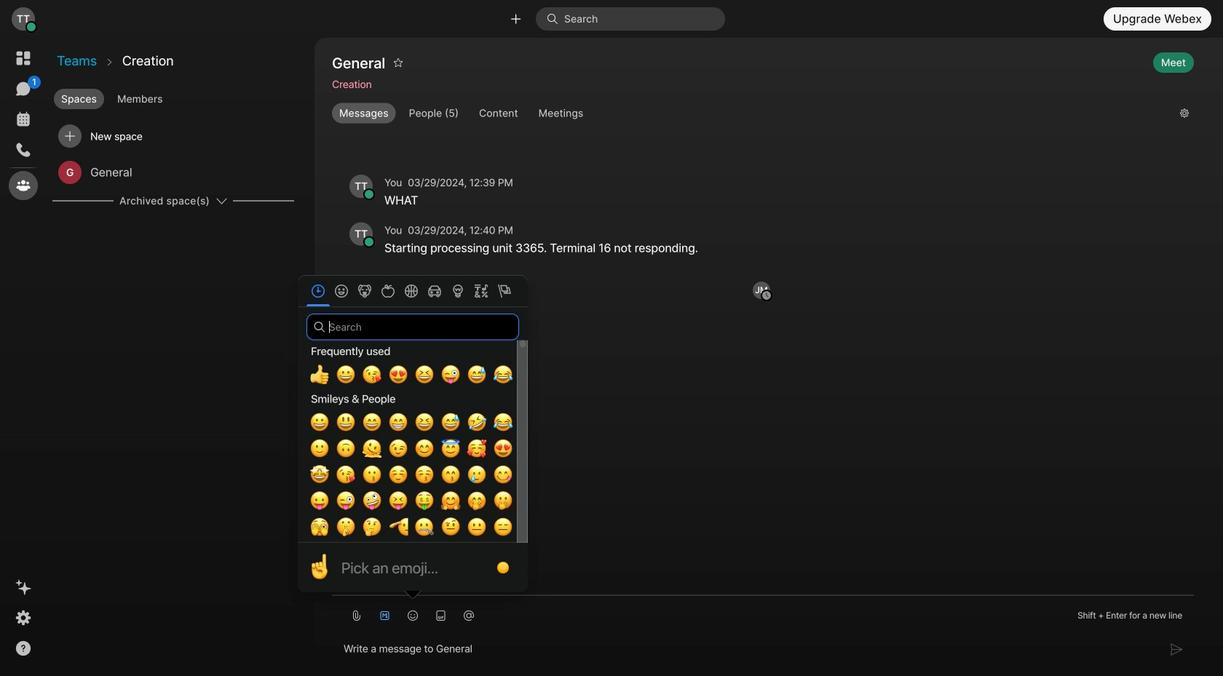 Task type: vqa. For each thing, say whether or not it's contained in the screenshot.
group
yes



Task type: describe. For each thing, give the bounding box(es) containing it.
messages list
[[332, 134, 1195, 282]]

message composer toolbar element
[[3, 3, 1224, 677]]



Task type: locate. For each thing, give the bounding box(es) containing it.
arrow down_16 image
[[216, 195, 227, 207]]

webex tab list
[[9, 44, 41, 200]]

Search search field
[[307, 314, 519, 341]]

general list item
[[52, 154, 294, 191]]

tab list
[[51, 83, 313, 111]]

list item
[[52, 118, 294, 154]]

group
[[332, 103, 1169, 123]]

navigation
[[0, 38, 47, 677]]



